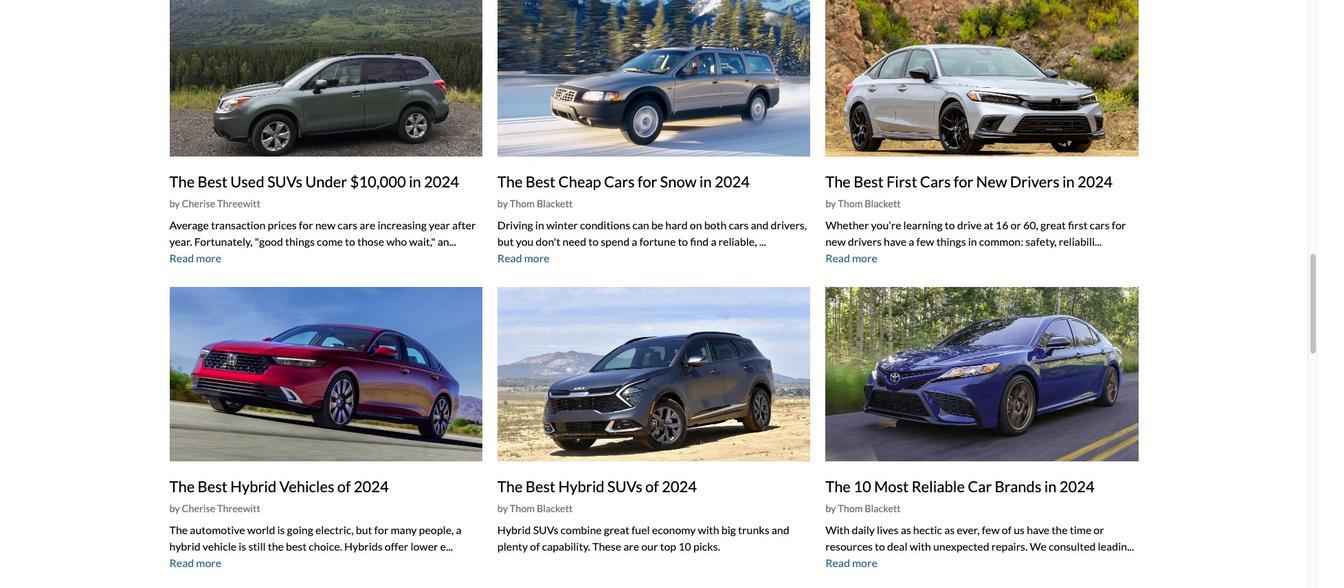 Task type: locate. For each thing, give the bounding box(es) containing it.
2024 up time
[[1060, 478, 1095, 496]]

the 10 most reliable car brands in 2024 image
[[826, 287, 1139, 462]]

0 vertical spatial threewitt
[[217, 198, 260, 210]]

blackett up lives on the bottom
[[865, 503, 901, 515]]

0 vertical spatial suvs
[[267, 172, 302, 191]]

1 horizontal spatial have
[[1027, 524, 1050, 537]]

blackett up winter
[[537, 198, 573, 210]]

with down hectic
[[910, 540, 931, 553]]

choice.
[[309, 540, 342, 553]]

big
[[722, 524, 736, 537]]

0 vertical spatial few
[[917, 235, 934, 248]]

threewitt
[[217, 198, 260, 210], [217, 503, 260, 515]]

$10,000
[[350, 172, 406, 191]]

in up don't
[[535, 218, 544, 231]]

few right ever,
[[982, 524, 1000, 537]]

have up we
[[1027, 524, 1050, 537]]

read inside with daily lives as hectic as ever, few of us have the time or resources to deal with unexpected repairs. we consulted leadin... read more
[[826, 557, 850, 570]]

great inside whether you're learning to drive at 16 or 60, great first cars for new drivers have a few things in common: safety, reliabili... read more
[[1041, 218, 1066, 231]]

a right people,
[[456, 524, 462, 537]]

more inside the automotive world is going electric, but for many people, a hybrid vehicle is still the best choice. hybrids offer lower e... read more
[[196, 557, 221, 570]]

1 vertical spatial is
[[239, 540, 246, 553]]

0 horizontal spatial great
[[604, 524, 630, 537]]

thom up driving
[[510, 198, 535, 210]]

unexpected
[[933, 540, 990, 553]]

1 vertical spatial few
[[982, 524, 1000, 537]]

1 vertical spatial with
[[910, 540, 931, 553]]

0 horizontal spatial hybrid
[[230, 478, 276, 496]]

1 vertical spatial suvs
[[607, 478, 643, 496]]

the inside with daily lives as hectic as ever, few of us have the time or resources to deal with unexpected repairs. we consulted leadin... read more
[[1052, 524, 1068, 537]]

cars inside driving in winter conditions can be hard on both cars and drivers, but you don't need to spend a fortune to find a reliable, ... read more
[[729, 218, 749, 231]]

by
[[169, 198, 180, 210], [498, 198, 508, 210], [826, 198, 836, 210], [169, 503, 180, 515], [498, 503, 508, 515], [826, 503, 836, 515]]

0 vertical spatial and
[[751, 218, 769, 231]]

1 vertical spatial the
[[268, 540, 284, 553]]

1 cars from the left
[[338, 218, 358, 231]]

automotive
[[190, 524, 245, 537]]

by for the best hybrid vehicles of 2024
[[169, 503, 180, 515]]

lives
[[877, 524, 899, 537]]

best left used
[[198, 172, 228, 191]]

wait,"
[[409, 235, 436, 248]]

1 horizontal spatial cars
[[729, 218, 749, 231]]

cherise for the best hybrid vehicles of 2024
[[182, 503, 215, 515]]

cars up "reliable,"
[[729, 218, 749, 231]]

cars inside whether you're learning to drive at 16 or 60, great first cars for new drivers have a few things in common: safety, reliabili... read more
[[1090, 218, 1110, 231]]

blackett up combine
[[537, 503, 573, 515]]

for left snow
[[638, 172, 657, 191]]

us
[[1014, 524, 1025, 537]]

great inside hybrid suvs combine great fuel economy with big trunks and plenty of capability. these are our top 10 picks.
[[604, 524, 630, 537]]

more down drivers
[[852, 251, 878, 264]]

the for the best cheap cars for snow in 2024
[[498, 172, 523, 191]]

by for the best first cars for new drivers in 2024
[[826, 198, 836, 210]]

by thom blackett for first
[[826, 198, 901, 210]]

suvs right used
[[267, 172, 302, 191]]

0 vertical spatial great
[[1041, 218, 1066, 231]]

0 horizontal spatial 10
[[679, 540, 691, 553]]

whether
[[826, 218, 869, 231]]

new
[[315, 218, 336, 231], [826, 235, 846, 248]]

by up average
[[169, 198, 180, 210]]

read more link down hybrid
[[169, 557, 221, 570]]

drive
[[957, 218, 982, 231]]

thom up with
[[838, 503, 863, 515]]

thom up "plenty"
[[510, 503, 535, 515]]

1 horizontal spatial is
[[277, 524, 285, 537]]

the up automotive
[[169, 478, 195, 496]]

by cherise threewitt
[[169, 198, 260, 210], [169, 503, 260, 515]]

0 horizontal spatial as
[[901, 524, 911, 537]]

more down fortunately,
[[196, 251, 221, 264]]

by thom blackett
[[498, 198, 573, 210], [826, 198, 901, 210], [498, 503, 573, 515], [826, 503, 901, 515]]

still
[[248, 540, 266, 553]]

by cherise threewitt for hybrid
[[169, 503, 260, 515]]

0 vertical spatial cherise
[[182, 198, 215, 210]]

the best used suvs under $10,000 in 2024
[[169, 172, 459, 191]]

repairs.
[[992, 540, 1028, 553]]

year
[[429, 218, 450, 231]]

1 horizontal spatial as
[[945, 524, 955, 537]]

new down whether
[[826, 235, 846, 248]]

1 horizontal spatial hybrid
[[498, 524, 531, 537]]

at
[[984, 218, 994, 231]]

in inside whether you're learning to drive at 16 or 60, great first cars for new drivers have a few things in common: safety, reliabili... read more
[[968, 235, 977, 248]]

1 things from the left
[[285, 235, 315, 248]]

0 horizontal spatial things
[[285, 235, 315, 248]]

read down resources
[[826, 557, 850, 570]]

read more link down drivers
[[826, 251, 878, 264]]

few inside with daily lives as hectic as ever, few of us have the time or resources to deal with unexpected repairs. we consulted leadin... read more
[[982, 524, 1000, 537]]

read inside average transaction prices for new cars are increasing year after year. fortunately, "good things come to those who wait," an... read more
[[169, 251, 194, 264]]

1 horizontal spatial the
[[1052, 524, 1068, 537]]

a right find
[[711, 235, 717, 248]]

more inside average transaction prices for new cars are increasing year after year. fortunately, "good things come to those who wait," an... read more
[[196, 251, 221, 264]]

the best first cars for new drivers in 2024 image
[[826, 0, 1139, 156]]

but up the hybrids
[[356, 524, 372, 537]]

1 horizontal spatial with
[[910, 540, 931, 553]]

new up come
[[315, 218, 336, 231]]

1 cherise from the top
[[182, 198, 215, 210]]

2024
[[424, 172, 459, 191], [715, 172, 750, 191], [1078, 172, 1113, 191], [354, 478, 389, 496], [662, 478, 697, 496], [1060, 478, 1095, 496]]

as
[[901, 524, 911, 537], [945, 524, 955, 537]]

and right trunks
[[772, 524, 790, 537]]

winter
[[546, 218, 578, 231]]

cherise up automotive
[[182, 503, 215, 515]]

to inside average transaction prices for new cars are increasing year after year. fortunately, "good things come to those who wait," an... read more
[[345, 235, 355, 248]]

1 horizontal spatial things
[[937, 235, 966, 248]]

are up the those
[[360, 218, 376, 231]]

the up with
[[826, 478, 851, 496]]

0 horizontal spatial are
[[360, 218, 376, 231]]

best for the best used suvs under $10,000 in 2024
[[198, 172, 228, 191]]

or right time
[[1094, 524, 1104, 537]]

transaction
[[211, 218, 266, 231]]

thom for the best cheap cars for snow in 2024
[[510, 198, 535, 210]]

more inside driving in winter conditions can be hard on both cars and drivers, but you don't need to spend a fortune to find a reliable, ... read more
[[524, 251, 550, 264]]

blackett
[[537, 198, 573, 210], [865, 198, 901, 210], [537, 503, 573, 515], [865, 503, 901, 515]]

0 vertical spatial have
[[884, 235, 907, 248]]

under
[[305, 172, 347, 191]]

daily
[[852, 524, 875, 537]]

reliable
[[912, 478, 965, 496]]

the best first cars for new drivers in 2024
[[826, 172, 1113, 191]]

a down learning
[[909, 235, 914, 248]]

0 vertical spatial are
[[360, 218, 376, 231]]

0 horizontal spatial cars
[[338, 218, 358, 231]]

2 threewitt from the top
[[217, 503, 260, 515]]

is left still at the left of the page
[[239, 540, 246, 553]]

the for the best used suvs under $10,000 in 2024
[[169, 172, 195, 191]]

by thom blackett up whether
[[826, 198, 901, 210]]

1 vertical spatial 10
[[679, 540, 691, 553]]

for inside the automotive world is going electric, but for many people, a hybrid vehicle is still the best choice. hybrids offer lower e... read more
[[374, 524, 389, 537]]

cheap
[[559, 172, 601, 191]]

read down drivers
[[826, 251, 850, 264]]

to left the deal
[[875, 540, 885, 553]]

0 horizontal spatial with
[[698, 524, 719, 537]]

0 horizontal spatial have
[[884, 235, 907, 248]]

read more link for the best first cars for new drivers in 2024
[[826, 251, 878, 264]]

read more link
[[169, 251, 221, 264], [498, 251, 550, 264], [826, 251, 878, 264], [169, 557, 221, 570], [826, 557, 878, 570]]

both
[[704, 218, 727, 231]]

vehicle
[[203, 540, 237, 553]]

few down learning
[[917, 235, 934, 248]]

the
[[169, 172, 195, 191], [498, 172, 523, 191], [826, 172, 851, 191], [169, 478, 195, 496], [498, 478, 523, 496], [826, 478, 851, 496], [169, 524, 188, 537]]

be
[[651, 218, 663, 231]]

hard
[[666, 218, 688, 231]]

0 vertical spatial the
[[1052, 524, 1068, 537]]

2 vertical spatial suvs
[[533, 524, 559, 537]]

by thom blackett for most
[[826, 503, 901, 515]]

new
[[976, 172, 1007, 191]]

1 cars from the left
[[604, 172, 635, 191]]

1 vertical spatial but
[[356, 524, 372, 537]]

but
[[498, 235, 514, 248], [356, 524, 372, 537]]

read more link down the "year." in the top of the page
[[169, 251, 221, 264]]

10 left most
[[854, 478, 871, 496]]

0 vertical spatial new
[[315, 218, 336, 231]]

snow
[[660, 172, 697, 191]]

great up safety,
[[1041, 218, 1066, 231]]

...
[[759, 235, 766, 248]]

the up consulted
[[1052, 524, 1068, 537]]

1 vertical spatial have
[[1027, 524, 1050, 537]]

read more link for the best cheap cars for snow in 2024
[[498, 251, 550, 264]]

thom for the best first cars for new drivers in 2024
[[838, 198, 863, 210]]

read more link down resources
[[826, 557, 878, 570]]

as right lives on the bottom
[[901, 524, 911, 537]]

1 vertical spatial cherise
[[182, 503, 215, 515]]

things inside average transaction prices for new cars are increasing year after year. fortunately, "good things come to those who wait," an... read more
[[285, 235, 315, 248]]

or inside whether you're learning to drive at 16 or 60, great first cars for new drivers have a few things in common: safety, reliabili... read more
[[1011, 218, 1021, 231]]

in inside driving in winter conditions can be hard on both cars and drivers, but you don't need to spend a fortune to find a reliable, ... read more
[[535, 218, 544, 231]]

by thom blackett up daily
[[826, 503, 901, 515]]

1 vertical spatial or
[[1094, 524, 1104, 537]]

with up picks.
[[698, 524, 719, 537]]

0 horizontal spatial or
[[1011, 218, 1021, 231]]

blackett up you're
[[865, 198, 901, 210]]

more
[[196, 251, 221, 264], [524, 251, 550, 264], [852, 251, 878, 264], [196, 557, 221, 570], [852, 557, 878, 570]]

with daily lives as hectic as ever, few of us have the time or resources to deal with unexpected repairs. we consulted leadin... read more
[[826, 524, 1134, 570]]

0 horizontal spatial suvs
[[267, 172, 302, 191]]

blackett for hybrid
[[537, 503, 573, 515]]

as left ever,
[[945, 524, 955, 537]]

have down you're
[[884, 235, 907, 248]]

of left us
[[1002, 524, 1012, 537]]

more inside whether you're learning to drive at 16 or 60, great first cars for new drivers have a few things in common: safety, reliabili... read more
[[852, 251, 878, 264]]

the for the best first cars for new drivers in 2024
[[826, 172, 851, 191]]

to inside with daily lives as hectic as ever, few of us have the time or resources to deal with unexpected repairs. we consulted leadin... read more
[[875, 540, 885, 553]]

driving
[[498, 218, 533, 231]]

0 horizontal spatial the
[[268, 540, 284, 553]]

best for the best cheap cars for snow in 2024
[[526, 172, 556, 191]]

leadin...
[[1098, 540, 1134, 553]]

things down 'drive'
[[937, 235, 966, 248]]

to left 'drive'
[[945, 218, 955, 231]]

by up hybrid
[[169, 503, 180, 515]]

2 cars from the left
[[729, 218, 749, 231]]

hybrid up "plenty"
[[498, 524, 531, 537]]

to right need
[[588, 235, 599, 248]]

1 as from the left
[[901, 524, 911, 537]]

more inside with daily lives as hectic as ever, few of us have the time or resources to deal with unexpected repairs. we consulted leadin... read more
[[852, 557, 878, 570]]

0 horizontal spatial cars
[[604, 172, 635, 191]]

0 vertical spatial 10
[[854, 478, 871, 496]]

cars up come
[[338, 218, 358, 231]]

these
[[592, 540, 621, 553]]

1 horizontal spatial few
[[982, 524, 1000, 537]]

read more link down you on the top left
[[498, 251, 550, 264]]

more down don't
[[524, 251, 550, 264]]

by up driving
[[498, 198, 508, 210]]

hybrid for suvs
[[559, 478, 605, 496]]

hybrid for vehicles
[[230, 478, 276, 496]]

threewitt up automotive
[[217, 503, 260, 515]]

hybrid up 'world' at bottom
[[230, 478, 276, 496]]

10 right top
[[679, 540, 691, 553]]

by up "plenty"
[[498, 503, 508, 515]]

thom
[[510, 198, 535, 210], [838, 198, 863, 210], [510, 503, 535, 515], [838, 503, 863, 515]]

2 horizontal spatial cars
[[1090, 218, 1110, 231]]

2 by cherise threewitt from the top
[[169, 503, 260, 515]]

by cherise threewitt up automotive
[[169, 503, 260, 515]]

cars right first
[[1090, 218, 1110, 231]]

for left many
[[374, 524, 389, 537]]

resources
[[826, 540, 873, 553]]

an...
[[438, 235, 456, 248]]

1 horizontal spatial but
[[498, 235, 514, 248]]

the up "plenty"
[[498, 478, 523, 496]]

more down resources
[[852, 557, 878, 570]]

suvs inside hybrid suvs combine great fuel economy with big trunks and plenty of capability. these are our top 10 picks.
[[533, 524, 559, 537]]

read down the "year." in the top of the page
[[169, 251, 194, 264]]

cherise for the best used suvs under $10,000 in 2024
[[182, 198, 215, 210]]

we
[[1030, 540, 1047, 553]]

0 vertical spatial by cherise threewitt
[[169, 198, 260, 210]]

cherise
[[182, 198, 215, 210], [182, 503, 215, 515]]

hybrid
[[230, 478, 276, 496], [559, 478, 605, 496], [498, 524, 531, 537]]

in
[[409, 172, 421, 191], [700, 172, 712, 191], [1063, 172, 1075, 191], [535, 218, 544, 231], [968, 235, 977, 248], [1045, 478, 1057, 496]]

and inside hybrid suvs combine great fuel economy with big trunks and plenty of capability. these are our top 10 picks.
[[772, 524, 790, 537]]

1 horizontal spatial or
[[1094, 524, 1104, 537]]

1 vertical spatial and
[[772, 524, 790, 537]]

best for the best hybrid vehicles of 2024
[[198, 478, 228, 496]]

you
[[516, 235, 534, 248]]

read down you on the top left
[[498, 251, 522, 264]]

to right come
[[345, 235, 355, 248]]

reliable,
[[719, 235, 757, 248]]

or right "16"
[[1011, 218, 1021, 231]]

0 vertical spatial or
[[1011, 218, 1021, 231]]

the best hybrid vehicles of 2024
[[169, 478, 389, 496]]

best left first
[[854, 172, 884, 191]]

0 horizontal spatial few
[[917, 235, 934, 248]]

is
[[277, 524, 285, 537], [239, 540, 246, 553]]

2 horizontal spatial hybrid
[[559, 478, 605, 496]]

0 horizontal spatial and
[[751, 218, 769, 231]]

great up these at the left of the page
[[604, 524, 630, 537]]

the up whether
[[826, 172, 851, 191]]

and inside driving in winter conditions can be hard on both cars and drivers, but you don't need to spend a fortune to find a reliable, ... read more
[[751, 218, 769, 231]]

1 horizontal spatial great
[[1041, 218, 1066, 231]]

things inside whether you're learning to drive at 16 or 60, great first cars for new drivers have a few things in common: safety, reliabili... read more
[[937, 235, 966, 248]]

by up with
[[826, 503, 836, 515]]

cherise up average
[[182, 198, 215, 210]]

by up whether
[[826, 198, 836, 210]]

2 horizontal spatial suvs
[[607, 478, 643, 496]]

thom up whether
[[838, 198, 863, 210]]

0 horizontal spatial but
[[356, 524, 372, 537]]

0 vertical spatial with
[[698, 524, 719, 537]]

first
[[887, 172, 917, 191]]

by for the 10 most reliable car brands in 2024
[[826, 503, 836, 515]]

of up fuel
[[645, 478, 659, 496]]

and up ...
[[751, 218, 769, 231]]

0 vertical spatial but
[[498, 235, 514, 248]]

read down hybrid
[[169, 557, 194, 570]]

for inside average transaction prices for new cars are increasing year after year. fortunately, "good things come to those who wait," an... read more
[[299, 218, 313, 231]]

1 by cherise threewitt from the top
[[169, 198, 260, 210]]

2024 up first
[[1078, 172, 1113, 191]]

read more link for the 10 most reliable car brands in 2024
[[826, 557, 878, 570]]

but down driving
[[498, 235, 514, 248]]

2 cherise from the top
[[182, 503, 215, 515]]

cars for first
[[920, 172, 951, 191]]

1 threewitt from the top
[[217, 198, 260, 210]]

the for the best hybrid vehicles of 2024
[[169, 478, 195, 496]]

great
[[1041, 218, 1066, 231], [604, 524, 630, 537]]

the up average
[[169, 172, 195, 191]]

3 cars from the left
[[1090, 218, 1110, 231]]

blackett for first
[[865, 198, 901, 210]]

1 horizontal spatial are
[[624, 540, 639, 553]]

1 horizontal spatial cars
[[920, 172, 951, 191]]

consulted
[[1049, 540, 1096, 553]]

1 horizontal spatial and
[[772, 524, 790, 537]]

suvs for hybrid
[[607, 478, 643, 496]]

the right still at the left of the page
[[268, 540, 284, 553]]

combine
[[561, 524, 602, 537]]

hybrid up combine
[[559, 478, 605, 496]]

0 horizontal spatial new
[[315, 218, 336, 231]]

or
[[1011, 218, 1021, 231], [1094, 524, 1104, 537]]

1 horizontal spatial suvs
[[533, 524, 559, 537]]

1 vertical spatial are
[[624, 540, 639, 553]]

best up capability.
[[526, 478, 556, 496]]

1 vertical spatial great
[[604, 524, 630, 537]]

threewitt up transaction
[[217, 198, 260, 210]]

by cherise threewitt up transaction
[[169, 198, 260, 210]]

but inside driving in winter conditions can be hard on both cars and drivers, but you don't need to spend a fortune to find a reliable, ... read more
[[498, 235, 514, 248]]

1 horizontal spatial new
[[826, 235, 846, 248]]

1 vertical spatial threewitt
[[217, 503, 260, 515]]

1 vertical spatial by cherise threewitt
[[169, 503, 260, 515]]

suvs
[[267, 172, 302, 191], [607, 478, 643, 496], [533, 524, 559, 537]]

have inside with daily lives as hectic as ever, few of us have the time or resources to deal with unexpected repairs. we consulted leadin... read more
[[1027, 524, 1050, 537]]

by for the best cheap cars for snow in 2024
[[498, 198, 508, 210]]

those
[[357, 235, 384, 248]]

2 things from the left
[[937, 235, 966, 248]]

1 vertical spatial new
[[826, 235, 846, 248]]

to left find
[[678, 235, 688, 248]]

2 cars from the left
[[920, 172, 951, 191]]

for right prices
[[299, 218, 313, 231]]



Task type: vqa. For each thing, say whether or not it's contained in the screenshot.
Best associated with The Best First Cars for New Drivers in 2024
yes



Task type: describe. For each thing, give the bounding box(es) containing it.
best for the best hybrid suvs of 2024
[[526, 478, 556, 496]]

by cherise threewitt for used
[[169, 198, 260, 210]]

picks.
[[693, 540, 720, 553]]

come
[[317, 235, 343, 248]]

the best hybrid vehicles of 2024 link
[[169, 478, 389, 496]]

of right vehicles
[[337, 478, 351, 496]]

for inside whether you're learning to drive at 16 or 60, great first cars for new drivers have a few things in common: safety, reliabili... read more
[[1112, 218, 1126, 231]]

need
[[563, 235, 586, 248]]

the automotive world is going electric, but for many people, a hybrid vehicle is still the best choice. hybrids offer lower e... read more
[[169, 524, 462, 570]]

time
[[1070, 524, 1092, 537]]

car
[[968, 478, 992, 496]]

in right the drivers
[[1063, 172, 1075, 191]]

drivers,
[[771, 218, 807, 231]]

ever,
[[957, 524, 980, 537]]

hybrid suvs combine great fuel economy with big trunks and plenty of capability. these are our top 10 picks.
[[498, 524, 790, 553]]

with
[[826, 524, 850, 537]]

the best cheap cars for snow in 2024 image
[[498, 0, 810, 156]]

a inside whether you're learning to drive at 16 or 60, great first cars for new drivers have a few things in common: safety, reliabili... read more
[[909, 235, 914, 248]]

in right $10,000
[[409, 172, 421, 191]]

first
[[1068, 218, 1088, 231]]

2024 up year at the left
[[424, 172, 459, 191]]

2024 up "economy" at the bottom
[[662, 478, 697, 496]]

top
[[660, 540, 676, 553]]

new inside whether you're learning to drive at 16 or 60, great first cars for new drivers have a few things in common: safety, reliabili... read more
[[826, 235, 846, 248]]

0 vertical spatial is
[[277, 524, 285, 537]]

the 10 most reliable car brands in 2024 link
[[826, 478, 1095, 496]]

or inside with daily lives as hectic as ever, few of us have the time or resources to deal with unexpected repairs. we consulted leadin... read more
[[1094, 524, 1104, 537]]

60,
[[1023, 218, 1039, 231]]

the best hybrid suvs of 2024
[[498, 478, 697, 496]]

the best hybrid suvs of 2024 image
[[498, 287, 810, 462]]

1 horizontal spatial 10
[[854, 478, 871, 496]]

vehicles
[[279, 478, 334, 496]]

"good
[[255, 235, 283, 248]]

0 horizontal spatial is
[[239, 540, 246, 553]]

by thom blackett for hybrid
[[498, 503, 573, 515]]

the best cheap cars for snow in 2024
[[498, 172, 750, 191]]

read inside the automotive world is going electric, but for many people, a hybrid vehicle is still the best choice. hybrids offer lower e... read more
[[169, 557, 194, 570]]

but inside the automotive world is going electric, but for many people, a hybrid vehicle is still the best choice. hybrids offer lower e... read more
[[356, 524, 372, 537]]

in right brands
[[1045, 478, 1057, 496]]

after
[[452, 218, 476, 231]]

average
[[169, 218, 209, 231]]

learning
[[904, 218, 943, 231]]

by thom blackett for cheap
[[498, 198, 573, 210]]

average transaction prices for new cars are increasing year after year. fortunately, "good things come to those who wait," an... read more
[[169, 218, 476, 264]]

the best first cars for new drivers in 2024 link
[[826, 172, 1113, 191]]

fuel
[[632, 524, 650, 537]]

read more link for the best used suvs under $10,000 in 2024
[[169, 251, 221, 264]]

thom for the best hybrid suvs of 2024
[[510, 503, 535, 515]]

read inside whether you're learning to drive at 16 or 60, great first cars for new drivers have a few things in common: safety, reliabili... read more
[[826, 251, 850, 264]]

people,
[[419, 524, 454, 537]]

cars inside average transaction prices for new cars are increasing year after year. fortunately, "good things come to those who wait," an... read more
[[338, 218, 358, 231]]

have inside whether you're learning to drive at 16 or 60, great first cars for new drivers have a few things in common: safety, reliabili... read more
[[884, 235, 907, 248]]

the inside the automotive world is going electric, but for many people, a hybrid vehicle is still the best choice. hybrids offer lower e... read more
[[268, 540, 284, 553]]

hybrid
[[169, 540, 201, 553]]

prices
[[268, 218, 297, 231]]

with inside hybrid suvs combine great fuel economy with big trunks and plenty of capability. these are our top 10 picks.
[[698, 524, 719, 537]]

world
[[247, 524, 275, 537]]

whether you're learning to drive at 16 or 60, great first cars for new drivers have a few things in common: safety, reliabili... read more
[[826, 218, 1126, 264]]

read inside driving in winter conditions can be hard on both cars and drivers, but you don't need to spend a fortune to find a reliable, ... read more
[[498, 251, 522, 264]]

deal
[[887, 540, 908, 553]]

the best hybrid suvs of 2024 link
[[498, 478, 697, 496]]

brands
[[995, 478, 1042, 496]]

capability.
[[542, 540, 590, 553]]

our
[[641, 540, 658, 553]]

conditions
[[580, 218, 630, 231]]

to inside whether you're learning to drive at 16 or 60, great first cars for new drivers have a few things in common: safety, reliabili... read more
[[945, 218, 955, 231]]

suvs for used
[[267, 172, 302, 191]]

the for the 10 most reliable car brands in 2024
[[826, 478, 851, 496]]

who
[[386, 235, 407, 248]]

for left new
[[954, 172, 973, 191]]

electric,
[[315, 524, 354, 537]]

best
[[286, 540, 307, 553]]

thom for the 10 most reliable car brands in 2024
[[838, 503, 863, 515]]

can
[[633, 218, 649, 231]]

of inside with daily lives as hectic as ever, few of us have the time or resources to deal with unexpected repairs. we consulted leadin... read more
[[1002, 524, 1012, 537]]

common:
[[979, 235, 1024, 248]]

most
[[874, 478, 909, 496]]

in right snow
[[700, 172, 712, 191]]

the best cheap cars for snow in 2024 link
[[498, 172, 750, 191]]

by for the best used suvs under $10,000 in 2024
[[169, 198, 180, 210]]

lower
[[411, 540, 438, 553]]

you're
[[871, 218, 901, 231]]

the inside the automotive world is going electric, but for many people, a hybrid vehicle is still the best choice. hybrids offer lower e... read more
[[169, 524, 188, 537]]

economy
[[652, 524, 696, 537]]

many
[[391, 524, 417, 537]]

the 10 most reliable car brands in 2024
[[826, 478, 1095, 496]]

threewitt for used
[[217, 198, 260, 210]]

fortunately,
[[194, 235, 253, 248]]

reliabili...
[[1059, 235, 1102, 248]]

find
[[690, 235, 709, 248]]

few inside whether you're learning to drive at 16 or 60, great first cars for new drivers have a few things in common: safety, reliabili... read more
[[917, 235, 934, 248]]

the best used suvs under $10,000 in 2024 image
[[169, 0, 482, 156]]

a down can
[[632, 235, 637, 248]]

2024 up the hybrids
[[354, 478, 389, 496]]

blackett for cheap
[[537, 198, 573, 210]]

the for the best hybrid suvs of 2024
[[498, 478, 523, 496]]

hectic
[[913, 524, 942, 537]]

going
[[287, 524, 313, 537]]

drivers
[[848, 235, 882, 248]]

trunks
[[738, 524, 770, 537]]

cars for cheap
[[604, 172, 635, 191]]

don't
[[536, 235, 560, 248]]

16
[[996, 218, 1009, 231]]

2 as from the left
[[945, 524, 955, 537]]

2024 up both
[[715, 172, 750, 191]]

hybrids
[[344, 540, 383, 553]]

e...
[[440, 540, 453, 553]]

read more link for the best hybrid vehicles of 2024
[[169, 557, 221, 570]]

year.
[[169, 235, 192, 248]]

offer
[[385, 540, 408, 553]]

are inside average transaction prices for new cars are increasing year after year. fortunately, "good things come to those who wait," an... read more
[[360, 218, 376, 231]]

drivers
[[1010, 172, 1060, 191]]

threewitt for hybrid
[[217, 503, 260, 515]]

10 inside hybrid suvs combine great fuel economy with big trunks and plenty of capability. these are our top 10 picks.
[[679, 540, 691, 553]]

plenty
[[498, 540, 528, 553]]

of inside hybrid suvs combine great fuel economy with big trunks and plenty of capability. these are our top 10 picks.
[[530, 540, 540, 553]]

with inside with daily lives as hectic as ever, few of us have the time or resources to deal with unexpected repairs. we consulted leadin... read more
[[910, 540, 931, 553]]

blackett for most
[[865, 503, 901, 515]]

by for the best hybrid suvs of 2024
[[498, 503, 508, 515]]

spend
[[601, 235, 630, 248]]

new inside average transaction prices for new cars are increasing year after year. fortunately, "good things come to those who wait," an... read more
[[315, 218, 336, 231]]

best for the best first cars for new drivers in 2024
[[854, 172, 884, 191]]

hybrid inside hybrid suvs combine great fuel economy with big trunks and plenty of capability. these are our top 10 picks.
[[498, 524, 531, 537]]

the best used suvs under $10,000 in 2024 link
[[169, 172, 459, 191]]

the best hybrid vehicles of 2024 image
[[169, 287, 482, 462]]

a inside the automotive world is going electric, but for many people, a hybrid vehicle is still the best choice. hybrids offer lower e... read more
[[456, 524, 462, 537]]

are inside hybrid suvs combine great fuel economy with big trunks and plenty of capability. these are our top 10 picks.
[[624, 540, 639, 553]]

used
[[230, 172, 264, 191]]

safety,
[[1026, 235, 1057, 248]]

driving in winter conditions can be hard on both cars and drivers, but you don't need to spend a fortune to find a reliable, ... read more
[[498, 218, 807, 264]]



